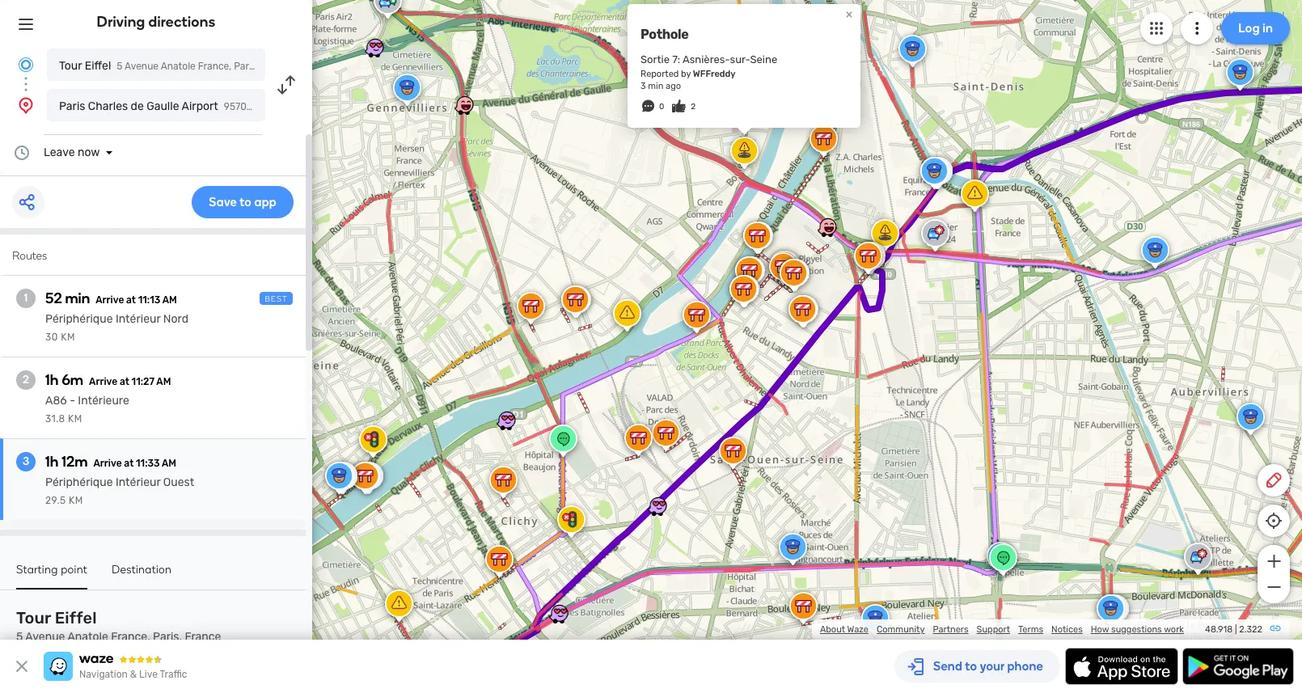 Task type: vqa. For each thing, say whether or not it's contained in the screenshot.
4.7
no



Task type: locate. For each thing, give the bounding box(es) containing it.
driving
[[97, 13, 145, 31]]

× link
[[842, 6, 857, 22]]

leave now
[[44, 146, 100, 159]]

tour
[[59, 59, 82, 73], [16, 608, 51, 628]]

2 vertical spatial km
[[69, 495, 83, 507]]

périphérique inside the périphérique intérieur ouest 29.5 km
[[45, 476, 113, 490]]

am inside 1h 6m arrive at 11:27 am
[[156, 376, 171, 388]]

périphérique down 12m
[[45, 476, 113, 490]]

community
[[877, 625, 925, 635]]

notices link
[[1052, 625, 1083, 635]]

at inside 1h 12m arrive at 11:33 am
[[124, 458, 134, 469]]

asnières-
[[683, 53, 730, 65]]

1 horizontal spatial min
[[648, 81, 664, 91]]

1 intérieur from the top
[[116, 312, 161, 326]]

km
[[61, 332, 75, 343], [68, 413, 82, 425], [69, 495, 83, 507]]

at inside 1h 6m arrive at 11:27 am
[[120, 376, 129, 388]]

arrive for 52 min
[[96, 295, 124, 306]]

0 vertical spatial 1h
[[45, 371, 59, 389]]

1 vertical spatial france
[[185, 630, 221, 644]]

am inside 1h 12m arrive at 11:33 am
[[162, 458, 176, 469]]

live
[[139, 669, 158, 680]]

0 horizontal spatial min
[[65, 290, 90, 307]]

3 down reported on the top of the page
[[641, 81, 646, 91]]

0 horizontal spatial france
[[185, 630, 221, 644]]

1h for 1h 6m
[[45, 371, 59, 389]]

at left 11:33
[[124, 458, 134, 469]]

1 périphérique from the top
[[45, 312, 113, 326]]

france, up airport
[[198, 61, 232, 72]]

traffic
[[160, 669, 187, 680]]

arrive inside 52 min arrive at 11:13 am
[[96, 295, 124, 306]]

1 horizontal spatial avenue
[[125, 61, 159, 72]]

starting point
[[16, 563, 87, 577]]

2 vertical spatial at
[[124, 458, 134, 469]]

paris charles de gaulle airport
[[59, 100, 218, 113]]

support link
[[977, 625, 1011, 635]]

1 horizontal spatial france
[[261, 61, 292, 72]]

0 vertical spatial intérieur
[[116, 312, 161, 326]]

1h 12m arrive at 11:33 am
[[45, 453, 176, 471]]

arrive inside 1h 12m arrive at 11:33 am
[[93, 458, 122, 469]]

france, up navigation & live traffic
[[111, 630, 150, 644]]

intérieur
[[116, 312, 161, 326], [116, 476, 161, 490]]

1h
[[45, 371, 59, 389], [45, 453, 59, 471]]

min down reported on the top of the page
[[648, 81, 664, 91]]

intérieure
[[78, 394, 129, 408]]

7:
[[673, 53, 681, 65]]

0 vertical spatial min
[[648, 81, 664, 91]]

1 vertical spatial périphérique
[[45, 476, 113, 490]]

1 vertical spatial at
[[120, 376, 129, 388]]

2 intérieur from the top
[[116, 476, 161, 490]]

am up nord
[[162, 295, 177, 306]]

29.5
[[45, 495, 66, 507]]

km for min
[[61, 332, 75, 343]]

current location image
[[16, 55, 36, 74]]

pencil image
[[1265, 471, 1284, 490]]

paris,
[[234, 61, 259, 72], [153, 630, 182, 644]]

driving directions
[[97, 13, 216, 31]]

arrive up périphérique intérieur nord 30 km
[[96, 295, 124, 306]]

1 vertical spatial tour eiffel 5 avenue anatole france, paris, france
[[16, 608, 221, 644]]

avenue up paris charles de gaulle airport
[[125, 61, 159, 72]]

intérieur down 11:33
[[116, 476, 161, 490]]

eiffel
[[85, 59, 111, 73], [55, 608, 97, 628]]

terms link
[[1019, 625, 1044, 635]]

tour down starting point 'button'
[[16, 608, 51, 628]]

min inside sortie 7: asnières-sur-seine reported by wffreddy 3 min ago
[[648, 81, 664, 91]]

km right 30
[[61, 332, 75, 343]]

how suggestions work link
[[1091, 625, 1185, 635]]

airport
[[182, 100, 218, 113]]

now
[[78, 146, 100, 159]]

at for min
[[126, 295, 136, 306]]

1 vertical spatial arrive
[[89, 376, 117, 388]]

1 1h from the top
[[45, 371, 59, 389]]

2 left 6m
[[23, 373, 29, 387]]

anatole up navigation on the bottom of page
[[68, 630, 108, 644]]

0 vertical spatial 2
[[691, 102, 696, 112]]

km down -
[[68, 413, 82, 425]]

1 horizontal spatial 5
[[117, 61, 123, 72]]

31.8
[[45, 413, 65, 425]]

0 horizontal spatial tour
[[16, 608, 51, 628]]

1 horizontal spatial paris,
[[234, 61, 259, 72]]

notices
[[1052, 625, 1083, 635]]

avenue up x icon
[[25, 630, 65, 644]]

5
[[117, 61, 123, 72], [16, 630, 23, 644]]

community link
[[877, 625, 925, 635]]

ouest
[[163, 476, 194, 490]]

arrive inside 1h 6m arrive at 11:27 am
[[89, 376, 117, 388]]

am inside 52 min arrive at 11:13 am
[[162, 295, 177, 306]]

2 périphérique from the top
[[45, 476, 113, 490]]

tour eiffel 5 avenue anatole france, paris, france up the gaulle
[[59, 59, 292, 73]]

clock image
[[12, 143, 32, 163]]

0 horizontal spatial avenue
[[25, 630, 65, 644]]

périphérique
[[45, 312, 113, 326], [45, 476, 113, 490]]

3 inside sortie 7: asnières-sur-seine reported by wffreddy 3 min ago
[[641, 81, 646, 91]]

navigation
[[79, 669, 128, 680]]

at left 11:13
[[126, 295, 136, 306]]

0 vertical spatial at
[[126, 295, 136, 306]]

at inside 52 min arrive at 11:13 am
[[126, 295, 136, 306]]

0 horizontal spatial 5
[[16, 630, 23, 644]]

0 vertical spatial tour eiffel 5 avenue anatole france, paris, france
[[59, 59, 292, 73]]

km inside the périphérique intérieur ouest 29.5 km
[[69, 495, 83, 507]]

arrive for 1h 6m
[[89, 376, 117, 388]]

am right 11:33
[[162, 458, 176, 469]]

0 horizontal spatial france,
[[111, 630, 150, 644]]

anatole
[[161, 61, 196, 72], [68, 630, 108, 644]]

min right 52
[[65, 290, 90, 307]]

km for 12m
[[69, 495, 83, 507]]

0 vertical spatial 3
[[641, 81, 646, 91]]

0 vertical spatial tour
[[59, 59, 82, 73]]

eiffel up charles
[[85, 59, 111, 73]]

arrive
[[96, 295, 124, 306], [89, 376, 117, 388], [93, 458, 122, 469]]

arrive up the périphérique intérieur ouest 29.5 km at bottom
[[93, 458, 122, 469]]

partners
[[933, 625, 969, 635]]

eiffel down starting point 'button'
[[55, 608, 97, 628]]

11:13
[[138, 295, 160, 306]]

1 vertical spatial intérieur
[[116, 476, 161, 490]]

leave
[[44, 146, 75, 159]]

2
[[691, 102, 696, 112], [23, 373, 29, 387]]

&
[[130, 669, 137, 680]]

2 vertical spatial am
[[162, 458, 176, 469]]

am for 6m
[[156, 376, 171, 388]]

0 vertical spatial eiffel
[[85, 59, 111, 73]]

at left "11:27"
[[120, 376, 129, 388]]

about
[[820, 625, 846, 635]]

1 horizontal spatial france,
[[198, 61, 232, 72]]

intérieur down 11:13
[[116, 312, 161, 326]]

sortie
[[641, 53, 670, 65]]

périphérique down 52
[[45, 312, 113, 326]]

km inside périphérique intérieur nord 30 km
[[61, 332, 75, 343]]

best
[[265, 295, 288, 304]]

1 vertical spatial km
[[68, 413, 82, 425]]

0 vertical spatial paris,
[[234, 61, 259, 72]]

0 horizontal spatial 3
[[23, 455, 29, 468]]

2 right 0
[[691, 102, 696, 112]]

intérieur inside the périphérique intérieur ouest 29.5 km
[[116, 476, 161, 490]]

0 horizontal spatial anatole
[[68, 630, 108, 644]]

52
[[45, 290, 62, 307]]

tour up paris
[[59, 59, 82, 73]]

work
[[1164, 625, 1185, 635]]

waze
[[848, 625, 869, 635]]

1h left 12m
[[45, 453, 59, 471]]

0 vertical spatial arrive
[[96, 295, 124, 306]]

1h left 6m
[[45, 371, 59, 389]]

5 up charles
[[117, 61, 123, 72]]

suggestions
[[1112, 625, 1162, 635]]

tour eiffel 5 avenue anatole france, paris, france
[[59, 59, 292, 73], [16, 608, 221, 644]]

périphérique for 12m
[[45, 476, 113, 490]]

0 vertical spatial périphérique
[[45, 312, 113, 326]]

périphérique intérieur ouest 29.5 km
[[45, 476, 194, 507]]

by
[[681, 69, 691, 79]]

1 vertical spatial paris,
[[153, 630, 182, 644]]

1 horizontal spatial anatole
[[161, 61, 196, 72]]

périphérique inside périphérique intérieur nord 30 km
[[45, 312, 113, 326]]

1 horizontal spatial 2
[[691, 102, 696, 112]]

périphérique for min
[[45, 312, 113, 326]]

0 vertical spatial am
[[162, 295, 177, 306]]

1 horizontal spatial 3
[[641, 81, 646, 91]]

km inside a86 - intérieure 31.8 km
[[68, 413, 82, 425]]

2.322
[[1240, 625, 1263, 635]]

5 up x icon
[[16, 630, 23, 644]]

france
[[261, 61, 292, 72], [185, 630, 221, 644]]

am right "11:27"
[[156, 376, 171, 388]]

intérieur inside périphérique intérieur nord 30 km
[[116, 312, 161, 326]]

about waze community partners support terms notices how suggestions work
[[820, 625, 1185, 635]]

1 vertical spatial 2
[[23, 373, 29, 387]]

france,
[[198, 61, 232, 72], [111, 630, 150, 644]]

1 vertical spatial france,
[[111, 630, 150, 644]]

am for min
[[162, 295, 177, 306]]

anatole up the gaulle
[[161, 61, 196, 72]]

3 left 12m
[[23, 455, 29, 468]]

at
[[126, 295, 136, 306], [120, 376, 129, 388], [124, 458, 134, 469]]

min
[[648, 81, 664, 91], [65, 290, 90, 307]]

0 vertical spatial km
[[61, 332, 75, 343]]

12m
[[62, 453, 88, 471]]

1 vertical spatial eiffel
[[55, 608, 97, 628]]

tour eiffel 5 avenue anatole france, paris, france up navigation & live traffic
[[16, 608, 221, 644]]

11:33
[[136, 458, 160, 469]]

am
[[162, 295, 177, 306], [156, 376, 171, 388], [162, 458, 176, 469]]

partners link
[[933, 625, 969, 635]]

1 vertical spatial am
[[156, 376, 171, 388]]

1 vertical spatial 1h
[[45, 453, 59, 471]]

sortie 7: asnières-sur-seine reported by wffreddy 3 min ago
[[641, 53, 778, 91]]

1 vertical spatial anatole
[[68, 630, 108, 644]]

2 vertical spatial arrive
[[93, 458, 122, 469]]

2 1h from the top
[[45, 453, 59, 471]]

paris charles de gaulle airport button
[[47, 89, 265, 121]]

km right 29.5
[[69, 495, 83, 507]]

arrive up intérieure
[[89, 376, 117, 388]]

3
[[641, 81, 646, 91], [23, 455, 29, 468]]

wffreddy
[[693, 69, 736, 79]]



Task type: describe. For each thing, give the bounding box(es) containing it.
1h 6m arrive at 11:27 am
[[45, 371, 171, 389]]

reported
[[641, 69, 679, 79]]

am for 12m
[[162, 458, 176, 469]]

starting
[[16, 563, 58, 577]]

sur-
[[730, 53, 750, 65]]

a86
[[45, 394, 67, 408]]

1 horizontal spatial tour
[[59, 59, 82, 73]]

how
[[1091, 625, 1110, 635]]

km for 6m
[[68, 413, 82, 425]]

destination button
[[112, 563, 172, 588]]

1 vertical spatial 5
[[16, 630, 23, 644]]

paris
[[59, 100, 85, 113]]

zoom in image
[[1264, 552, 1284, 571]]

gaulle
[[147, 100, 179, 113]]

zoom out image
[[1264, 578, 1284, 597]]

0 vertical spatial anatole
[[161, 61, 196, 72]]

périphérique intérieur nord 30 km
[[45, 312, 189, 343]]

starting point button
[[16, 563, 87, 590]]

nord
[[163, 312, 189, 326]]

ago
[[666, 81, 681, 91]]

a86 - intérieure 31.8 km
[[45, 394, 129, 425]]

0 horizontal spatial paris,
[[153, 630, 182, 644]]

0 horizontal spatial 2
[[23, 373, 29, 387]]

intérieur for 52 min
[[116, 312, 161, 326]]

charles
[[88, 100, 128, 113]]

1 vertical spatial tour
[[16, 608, 51, 628]]

-
[[70, 394, 75, 408]]

de
[[131, 100, 144, 113]]

30
[[45, 332, 58, 343]]

seine
[[750, 53, 778, 65]]

eiffel inside tour eiffel 5 avenue anatole france, paris, france
[[55, 608, 97, 628]]

terms
[[1019, 625, 1044, 635]]

0 vertical spatial 5
[[117, 61, 123, 72]]

navigation & live traffic
[[79, 669, 187, 680]]

at for 12m
[[124, 458, 134, 469]]

48.918
[[1206, 625, 1233, 635]]

1 vertical spatial avenue
[[25, 630, 65, 644]]

|
[[1236, 625, 1238, 635]]

0
[[659, 102, 665, 112]]

0 vertical spatial france
[[261, 61, 292, 72]]

6m
[[62, 371, 83, 389]]

location image
[[16, 95, 36, 115]]

intérieur for 1h 12m
[[116, 476, 161, 490]]

point
[[61, 563, 87, 577]]

support
[[977, 625, 1011, 635]]

0 vertical spatial france,
[[198, 61, 232, 72]]

link image
[[1270, 622, 1282, 635]]

48.918 | 2.322
[[1206, 625, 1263, 635]]

at for 6m
[[120, 376, 129, 388]]

arrive for 1h 12m
[[93, 458, 122, 469]]

1h for 1h 12m
[[45, 453, 59, 471]]

11:27
[[132, 376, 154, 388]]

pothole
[[641, 27, 689, 42]]

directions
[[148, 13, 216, 31]]

0 vertical spatial avenue
[[125, 61, 159, 72]]

52 min arrive at 11:13 am
[[45, 290, 177, 307]]

1 vertical spatial 3
[[23, 455, 29, 468]]

destination
[[112, 563, 172, 577]]

1
[[24, 291, 28, 305]]

×
[[846, 6, 853, 22]]

1 vertical spatial min
[[65, 290, 90, 307]]

about waze link
[[820, 625, 869, 635]]

routes
[[12, 249, 47, 263]]

x image
[[12, 657, 32, 676]]



